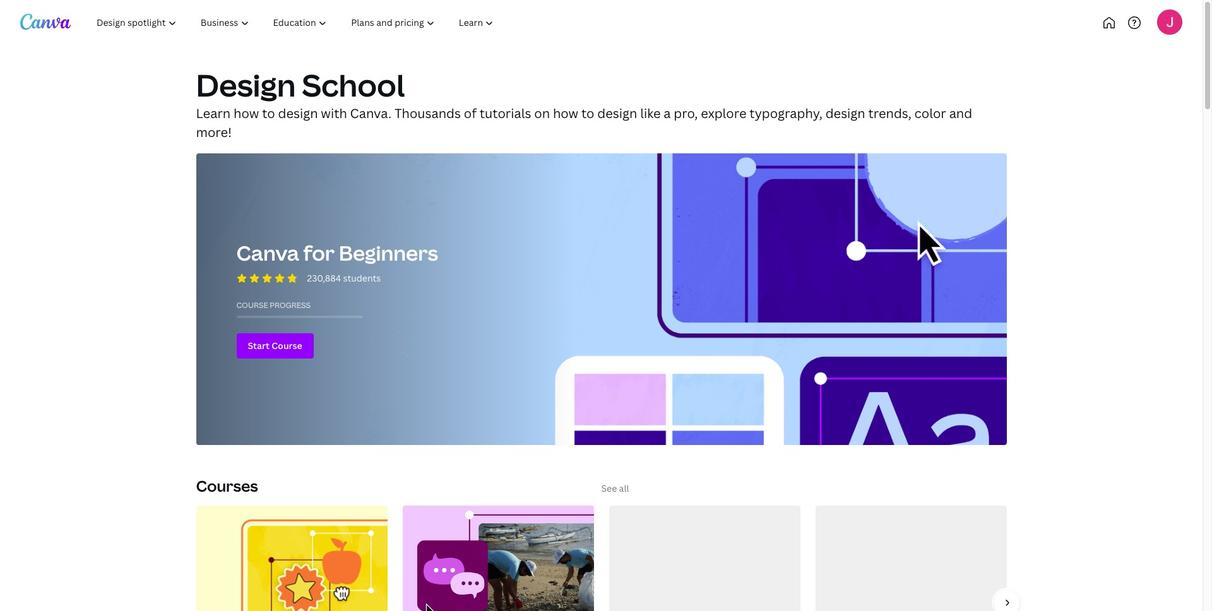 Task type: describe. For each thing, give the bounding box(es) containing it.
of
[[464, 105, 477, 122]]

thousands
[[395, 105, 461, 122]]

typography,
[[750, 105, 822, 122]]

trends,
[[868, 105, 911, 122]]

students
[[343, 272, 381, 284]]

getting started with canva for education image
[[196, 506, 387, 611]]

beginners
[[339, 239, 438, 267]]

1 design from the left
[[278, 105, 318, 122]]

course
[[236, 300, 268, 311]]

2 to from the left
[[581, 105, 594, 122]]

courses link
[[196, 476, 258, 496]]

and
[[949, 105, 972, 122]]

a
[[664, 105, 671, 122]]

3 design from the left
[[826, 105, 865, 122]]

for
[[303, 239, 335, 267]]

see all link
[[601, 482, 629, 494]]

learn
[[196, 105, 231, 122]]

all
[[619, 482, 629, 494]]



Task type: locate. For each thing, give the bounding box(es) containing it.
color
[[915, 105, 946, 122]]

to right on
[[581, 105, 594, 122]]

like
[[640, 105, 661, 122]]

canva for beginners
[[236, 239, 438, 267]]

ds lp top hero banner image image
[[196, 153, 1007, 445]]

design school learn how to design with canva. thousands of tutorials on how to design like a pro, explore typography, design trends, color and more!
[[196, 64, 972, 141]]

on
[[534, 105, 550, 122]]

2 horizontal spatial design
[[826, 105, 865, 122]]

school
[[302, 64, 405, 105]]

how
[[234, 105, 259, 122], [553, 105, 578, 122]]

design left like
[[597, 105, 637, 122]]

0 horizontal spatial how
[[234, 105, 259, 122]]

2 design from the left
[[597, 105, 637, 122]]

design
[[196, 64, 296, 105]]

2 how from the left
[[553, 105, 578, 122]]

1 to from the left
[[262, 105, 275, 122]]

design left with
[[278, 105, 318, 122]]

how right learn in the top left of the page
[[234, 105, 259, 122]]

design
[[278, 105, 318, 122], [597, 105, 637, 122], [826, 105, 865, 122]]

with
[[321, 105, 347, 122]]

1 horizontal spatial to
[[581, 105, 594, 122]]

see
[[601, 482, 617, 494]]

0 horizontal spatial design
[[278, 105, 318, 122]]

0 horizontal spatial to
[[262, 105, 275, 122]]

how right on
[[553, 105, 578, 122]]

see all
[[601, 482, 629, 494]]

1 horizontal spatial design
[[597, 105, 637, 122]]

more!
[[196, 124, 232, 141]]

1 how from the left
[[234, 105, 259, 122]]

courses
[[196, 476, 258, 496]]

230,884 students
[[307, 272, 381, 284]]

course progress
[[236, 300, 311, 311]]

230,884
[[307, 272, 341, 284]]

to right learn in the top left of the page
[[262, 105, 275, 122]]

explore
[[701, 105, 747, 122]]

canva
[[236, 239, 299, 267]]

canva pro for nonprofits image
[[402, 506, 594, 611]]

tutorials
[[480, 105, 531, 122]]

canva.
[[350, 105, 391, 122]]

pro,
[[674, 105, 698, 122]]

design left 'trends,'
[[826, 105, 865, 122]]

top level navigation element
[[86, 10, 548, 35]]

progress
[[270, 300, 311, 311]]

to
[[262, 105, 275, 122], [581, 105, 594, 122]]

1 horizontal spatial how
[[553, 105, 578, 122]]



Task type: vqa. For each thing, say whether or not it's contained in the screenshot.
Add new inside the dropdown button
no



